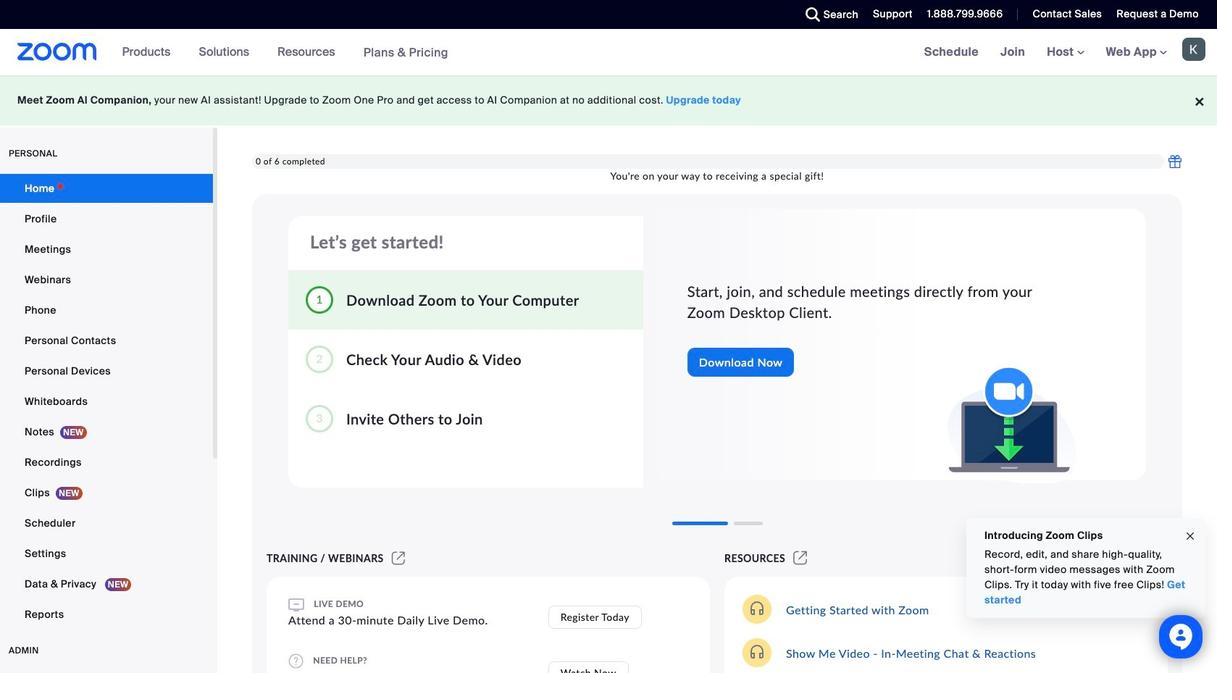 Task type: describe. For each thing, give the bounding box(es) containing it.
window new image
[[791, 552, 810, 564]]

window new image
[[390, 552, 407, 564]]

profile picture image
[[1182, 38, 1206, 61]]

personal menu menu
[[0, 174, 213, 630]]

close image
[[1185, 528, 1196, 544]]



Task type: locate. For each thing, give the bounding box(es) containing it.
footer
[[0, 75, 1217, 125]]

product information navigation
[[111, 29, 459, 76]]

zoom logo image
[[17, 43, 97, 61]]

banner
[[0, 29, 1217, 76]]

meetings navigation
[[913, 29, 1217, 76]]



Task type: vqa. For each thing, say whether or not it's contained in the screenshot.
checked image
no



